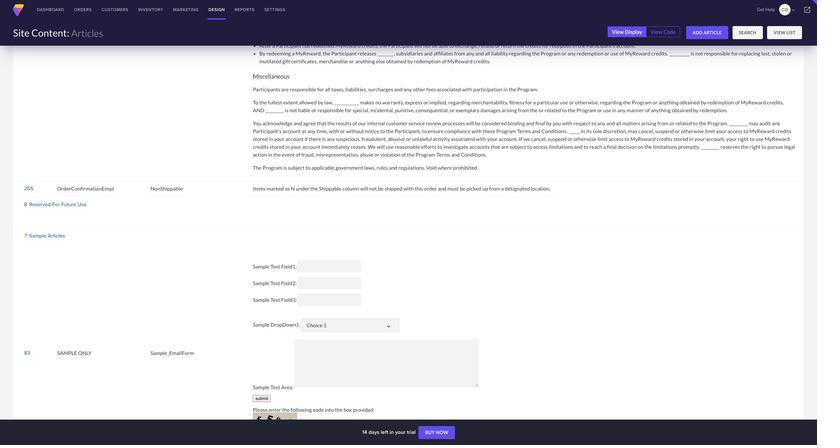 Task type: locate. For each thing, give the bounding box(es) containing it.
laws,
[[364, 164, 376, 171]]

us
[[549, 0, 554, 5]]

associated inside you acknowledge and agree that the results of our internal customer service review processes will be considered binding and final by you with respect to any and all matters arising from or related to the program. _________ may audit any participant's account at any time, with or without notice to the participant, to ensure compliance with these program terms and conditions. _____, in its sole discretion, may cancel, suspend or otherwise limit your access to myreward credits stored in your account if there is any suspicious, fraudulent, abusive or unlawful activity associated with your account. if we cancel, suspend or otherwise limit access to myreward credits stored in your account, your right to use myreward credits stored in your account immediately ceases. we will use reasonable efforts to investigate accounts that are subject to access limitations and to reach a final decision on the limitations promptly. _________ reserves the right to pursue legal action in the event of fraud, misrepresentation, abuse or violation of the program terms and conditions.
[[451, 136, 475, 142]]

related inside you acknowledge and agree that the results of our internal customer service review processes will be considered binding and final by you with respect to any and all matters arising from or related to the program. _________ may audit any participant's account at any time, with or without notice to the participant, to ensure compliance with these program terms and conditions. _____, in its sole discretion, may cancel, suspend or otherwise limit your access to myreward credits stored in your account if there is any suspicious, fraudulent, abusive or unlawful activity associated with your account. if we cancel, suspend or otherwise limit access to myreward credits stored in your account, your right to use myreward credits stored in your account immediately ceases. we will use reasonable efforts to investigate accounts that are subject to access limitations and to reach a final decision on the limitations promptly. _________ reserves the right to pursue legal action in the event of fraud, misrepresentation, abuse or violation of the program terms and conditions.
[[676, 120, 692, 126]]

dropdown1:
[[271, 321, 300, 327]]

not
[[434, 0, 442, 5], [423, 42, 431, 49], [696, 50, 703, 56], [289, 107, 297, 113], [369, 185, 377, 192]]

will
[[624, 7, 632, 13], [414, 42, 422, 49], [466, 120, 474, 126], [377, 143, 385, 150], [360, 185, 368, 192]]

responsible down law,
[[318, 107, 344, 113]]

anything
[[355, 58, 375, 64], [659, 99, 679, 105], [651, 107, 671, 113]]

sample articles link
[[29, 232, 65, 239]]

applicable
[[311, 164, 335, 171]]

text left area:
[[271, 384, 280, 390]]

2 text from the top
[[271, 280, 280, 286]]

display
[[625, 29, 642, 35]]

to inside to the fullest extent allowed by law, ____________ makes no warranty, express or implied, regarding merchantability, fitness for a particular use or otherwise, regarding the program or anything obtained by redemption of myreward credits, and _________ is not liable or responsible for special, incidental, punitive, consequential, or exemplary damages arising from the or related to the program or use in any manner of anything obtained by redemption.
[[562, 107, 567, 113]]

0 horizontal spatial review
[[426, 120, 441, 126]]

credits.
[[721, 0, 738, 5], [651, 50, 668, 56], [474, 58, 491, 64]]

participant's inside "after a participant has redeemed myreward credits, the participant will not be able to exchange, refund or return the credits for redeposit in the participant's account. by redeeming a myreward, the participant releases ________, subsidiaries and affiliates from any and all liability regarding the program or any redemption or use of myreward credits. __________ is not responsible for replacing lost, stolen or mutilated gift certificates, merchandise or anything else obtained by redemption of myreward credits."
[[587, 42, 615, 49]]

1 text from the top
[[271, 263, 280, 269]]

1 vertical spatial conditions.
[[461, 151, 487, 158]]

1 horizontal spatial limit
[[705, 128, 715, 134]]

0 horizontal spatial reasonable
[[320, 7, 345, 13]]

liable
[[298, 107, 311, 113]]

1 vertical spatial review
[[426, 120, 441, 126]]

2 horizontal spatial _________
[[730, 120, 748, 126]]

after
[[596, 0, 607, 5], [504, 7, 515, 13]]

processes up compliance
[[442, 120, 465, 126]]

1 vertical spatial considered
[[482, 120, 507, 126]]

subject
[[510, 143, 526, 150], [288, 164, 305, 171]]

associated up 'implied,'
[[437, 86, 461, 92]]

for right 'fitness'
[[526, 99, 532, 105]]

stored up promptly.
[[674, 136, 688, 142]]

program. inside you acknowledge and agree that the results of our internal customer service review processes will be considered binding and final by you with respect to any and all matters arising from or related to the program. _________ may audit any participant's account at any time, with or without notice to the participant, to ensure compliance with these program terms and conditions. _____, in its sole discretion, may cancel, suspend or otherwise limit your access to myreward credits stored in your account if there is any suspicious, fraudulent, abusive or unlawful activity associated with your account. if we cancel, suspend or otherwise limit access to myreward credits stored in your account, your right to use myreward credits stored in your account immediately ceases. we will use reasonable efforts to investigate accounts that are subject to access limitations and to reach a final decision on the limitations promptly. _________ reserves the right to pursue legal action in the event of fraud, misrepresentation, abuse or violation of the program terms and conditions.
[[708, 120, 729, 126]]

account. inside you acknowledge and agree that the results of our internal customer service review processes will be considered binding and final by you with respect to any and all matters arising from or related to the program. _________ may audit any participant's account at any time, with or without notice to the participant, to ensure compliance with these program terms and conditions. _____, in its sole discretion, may cancel, suspend or otherwise limit your access to myreward credits stored in your account if there is any suspicious, fraudulent, abusive or unlawful activity associated with your account. if we cancel, suspend or otherwise limit access to myreward credits stored in your account, your right to use myreward credits stored in your account immediately ceases. we will use reasonable efforts to investigate accounts that are subject to access limitations and to reach a final decision on the limitations promptly. _________ reserves the right to pursue legal action in the event of fraud, misrepresentation, abuse or violation of the program terms and conditions.
[[499, 136, 518, 142]]

1 horizontal spatial stored
[[270, 143, 285, 150]]

agree inside you acknowledge and agree that the results of our internal customer service review processes will be considered binding and final by you with respect to any and all matters arising from or related to the program. _________ may audit any participant's account at any time, with or without notice to the participant, to ensure compliance with these program terms and conditions. _____, in its sole discretion, may cancel, suspend or otherwise limit your access to myreward credits stored in your account if there is any suspicious, fraudulent, abusive or unlawful activity associated with your account. if we cancel, suspend or otherwise limit access to myreward credits stored in your account, your right to use myreward credits stored in your account immediately ceases. we will use reasonable efforts to investigate accounts that are subject to access limitations and to reach a final decision on the limitations promptly. _________ reserves the right to pursue legal action in the event of fraud, misrepresentation, abuse or violation of the program terms and conditions.
[[303, 120, 316, 126]]

limit down redemption.
[[705, 128, 715, 134]]

inventory
[[138, 7, 163, 13]]

credits inside if you believe that you have validly obtained any myreward credits that have not posted to your account, then you must contact us within ___ months after the date you claimed to have obtained myreward credits. you acknowledge and agree that we may require reasonable documentation to support your claim and our resolution of your claim after our internal customer service review processes will be considered binding and final by you.
[[395, 0, 411, 5]]

acknowledge
[[748, 0, 778, 5], [263, 120, 293, 126]]

0 vertical spatial limit
[[705, 128, 715, 134]]

0 vertical spatial you
[[739, 0, 747, 5]]

from right matters
[[658, 120, 669, 126]]

2 horizontal spatial responsible
[[704, 50, 731, 56]]

redemption
[[577, 50, 604, 56], [414, 58, 441, 64], [708, 99, 734, 105]]

None text field
[[298, 277, 361, 289], [301, 318, 399, 332], [295, 339, 479, 387], [298, 277, 361, 289], [301, 318, 399, 332], [295, 339, 479, 387]]

0 horizontal spatial are
[[281, 86, 289, 92]]

2 vertical spatial final
[[607, 143, 617, 150]]

responsible inside "after a participant has redeemed myreward credits, the participant will not be able to exchange, refund or return the credits for redeposit in the participant's account. by redeeming a myreward, the participant releases ________, subsidiaries and affiliates from any and all liability regarding the program or any redemption or use of myreward credits. __________ is not responsible for replacing lost, stolen or mutilated gift certificates, merchandise or anything else obtained by redemption of myreward credits."
[[704, 50, 731, 56]]

0 vertical spatial review
[[584, 7, 600, 13]]

0 horizontal spatial if
[[259, 0, 263, 5]]

program down redeposit
[[541, 50, 561, 56]]

we inside you acknowledge and agree that the results of our internal customer service review processes will be considered binding and final by you with respect to any and all matters arising from or related to the program. _________ may audit any participant's account at any time, with or without notice to the participant, to ensure compliance with these program terms and conditions. _____, in its sole discretion, may cancel, suspend or otherwise limit your access to myreward credits stored in your account if there is any suspicious, fraudulent, abusive or unlawful activity associated with your account. if we cancel, suspend or otherwise limit access to myreward credits stored in your account, your right to use myreward credits stored in your account immediately ceases. we will use reasonable efforts to investigate accounts that are subject to access limitations and to reach a final decision on the limitations promptly. _________ reserves the right to pursue legal action in the event of fraud, misrepresentation, abuse or violation of the program terms and conditions.
[[523, 136, 530, 142]]

stored up event
[[270, 143, 285, 150]]

text left field3:
[[271, 296, 280, 303]]

must inside if you believe that you have validly obtained any myreward credits that have not posted to your account, then you must contact us within ___ months after the date you claimed to have obtained myreward credits. you acknowledge and agree that we may require reasonable documentation to support your claim and our resolution of your claim after our internal customer service review processes will be considered binding and final by you.
[[518, 0, 529, 5]]

is right __________
[[691, 50, 695, 56]]

0 vertical spatial right
[[738, 136, 749, 142]]

not right __________
[[696, 50, 703, 56]]

view inside 'link'
[[774, 30, 786, 35]]

service
[[567, 7, 583, 13], [409, 120, 425, 126]]

if
[[259, 0, 263, 5], [519, 136, 522, 142]]

1 horizontal spatial cancel,
[[639, 128, 654, 134]]

liability
[[491, 50, 508, 56]]

myreward
[[369, 0, 394, 5], [695, 0, 720, 5], [335, 42, 361, 49], [625, 50, 650, 56], [447, 58, 473, 64], [741, 99, 766, 105], [750, 128, 775, 134], [631, 136, 656, 142], [765, 136, 790, 142]]

text for field1:
[[271, 263, 280, 269]]

months
[[577, 0, 595, 5]]

articles right 7
[[48, 232, 65, 239]]

will down exemplary
[[466, 120, 474, 126]]

1 vertical spatial access
[[609, 136, 624, 142]]

conditions. left the _____,
[[542, 128, 568, 134]]

customer
[[544, 7, 566, 13], [386, 120, 408, 126]]

by left you.
[[704, 7, 710, 13]]

only
[[78, 350, 92, 356]]

None text field
[[298, 260, 361, 273], [298, 293, 361, 306], [298, 260, 361, 273], [298, 293, 361, 306]]

internal inside if you believe that you have validly obtained any myreward credits that have not posted to your account, then you must contact us within ___ months after the date you claimed to have obtained myreward credits. you acknowledge and agree that we may require reasonable documentation to support your claim and our resolution of your claim after our internal customer service review processes will be considered binding and final by you.
[[525, 7, 543, 13]]

buy now link
[[419, 426, 455, 439]]

review
[[584, 7, 600, 13], [426, 120, 441, 126]]

resolution
[[450, 7, 473, 13]]

any down redeposit
[[568, 50, 576, 56]]

by down subsidiaries at the top of page
[[407, 58, 413, 64]]

location.
[[531, 185, 551, 192]]

validly
[[322, 0, 337, 5]]

2 vertical spatial _________
[[701, 143, 720, 150]]

associated
[[437, 86, 461, 92], [451, 136, 475, 142]]

sample left "dropdown1:"
[[253, 321, 270, 327]]

stored up action
[[253, 136, 268, 142]]

final left decision
[[607, 143, 617, 150]]

obtained down "________,"
[[386, 58, 406, 64]]

obtained up redemption.
[[680, 99, 700, 105]]

the program is subject to applicable government laws, rules and regulations. void where prohibited.
[[253, 164, 478, 171]]

1 horizontal spatial conditions.
[[542, 128, 568, 134]]

warranty,
[[382, 99, 404, 105]]

from
[[454, 50, 465, 56], [518, 107, 529, 113], [658, 120, 669, 126], [489, 185, 500, 192]]

text left "field1:"
[[271, 263, 280, 269]]

limit down sole
[[598, 136, 608, 142]]

area:
[[281, 384, 294, 390]]

0 vertical spatial processes
[[601, 7, 623, 13]]

ceases.
[[351, 143, 367, 150]]

0 horizontal spatial cancel,
[[531, 136, 547, 142]]

releases
[[358, 50, 377, 56]]

text left field2:
[[271, 280, 280, 286]]

abuse
[[360, 151, 373, 158]]

1 horizontal spatial access
[[609, 136, 624, 142]]

articles inside site content: articles
[[71, 27, 103, 39]]

0 horizontal spatial articles
[[48, 232, 65, 239]]

2 horizontal spatial participant
[[388, 42, 413, 49]]

be left picked
[[460, 185, 466, 192]]

is
[[691, 50, 695, 56], [285, 107, 288, 113], [322, 136, 326, 142], [283, 164, 287, 171]]

0 horizontal spatial you
[[253, 120, 262, 126]]

2 horizontal spatial view
[[774, 30, 786, 35]]

sample only
[[57, 350, 92, 356]]

1 horizontal spatial limitations
[[653, 143, 677, 150]]

by inside if you believe that you have validly obtained any myreward credits that have not posted to your account, then you must contact us within ___ months after the date you claimed to have obtained myreward credits. you acknowledge and agree that we may require reasonable documentation to support your claim and our resolution of your claim after our internal customer service review processes will be considered binding and final by you.
[[704, 7, 710, 13]]

not inside if you believe that you have validly obtained any myreward credits that have not posted to your account, then you must contact us within ___ months after the date you claimed to have obtained myreward credits. you acknowledge and agree that we may require reasonable documentation to support your claim and our resolution of your claim after our internal customer service review processes will be considered binding and final by you.
[[434, 0, 442, 5]]

a right after
[[273, 42, 275, 49]]

field3:
[[281, 296, 297, 303]]

credits, inside to the fullest extent allowed by law, ____________ makes no warranty, express or implied, regarding merchantability, fitness for a particular use or otherwise, regarding the program or anything obtained by redemption of myreward credits, and _________ is not liable or responsible for special, incidental, punitive, consequential, or exemplary damages arising from the or related to the program or use in any manner of anything obtained by redemption.
[[767, 99, 784, 105]]

be
[[633, 7, 639, 13], [432, 42, 438, 49], [475, 120, 481, 126], [378, 185, 384, 192], [460, 185, 466, 192]]

1 horizontal spatial final
[[607, 143, 617, 150]]

0 horizontal spatial acknowledge
[[263, 120, 293, 126]]

other
[[413, 86, 425, 92]]

service up participant,
[[409, 120, 425, 126]]

0 vertical spatial subject
[[510, 143, 526, 150]]

gift
[[282, 58, 290, 64]]

program. down redemption.
[[708, 120, 729, 126]]

view for view display
[[612, 29, 624, 35]]

processes inside you acknowledge and agree that the results of our internal customer service review processes will be considered binding and final by you with respect to any and all matters arising from or related to the program. _________ may audit any participant's account at any time, with or without notice to the participant, to ensure compliance with these program terms and conditions. _____, in its sole discretion, may cancel, suspend or otherwise limit your access to myreward credits stored in your account if there is any suspicious, fraudulent, abusive or unlawful activity associated with your account. if we cancel, suspend or otherwise limit access to myreward credits stored in your account, your right to use myreward credits stored in your account immediately ceases. we will use reasonable efforts to investigate accounts that are subject to access limitations and to reach a final decision on the limitations promptly. _________ reserves the right to pursue legal action in the event of fraud, misrepresentation, abuse or violation of the program terms and conditions.
[[442, 120, 465, 126]]

terms up where
[[437, 151, 450, 158]]

0 vertical spatial redemption
[[577, 50, 604, 56]]

customer down us
[[544, 7, 566, 13]]

enter
[[269, 406, 281, 413]]

obtained inside "after a participant has redeemed myreward credits, the participant will not be able to exchange, refund or return the credits for redeposit in the participant's account. by redeeming a myreward, the participant releases ________, subsidiaries and affiliates from any and all liability regarding the program or any redemption or use of myreward credits. __________ is not responsible for replacing lost, stolen or mutilated gift certificates, merchandise or anything else obtained by redemption of myreward credits."
[[386, 58, 406, 64]]

2 horizontal spatial stored
[[674, 136, 688, 142]]

view left display
[[612, 29, 624, 35]]

then
[[497, 0, 507, 5]]

redeemed
[[311, 42, 334, 49]]

must left contact
[[518, 0, 529, 5]]

1 horizontal spatial reasonable
[[395, 143, 420, 150]]

all inside "after a participant has redeemed myreward credits, the participant will not be able to exchange, refund or return the credits for redeposit in the participant's account. by redeeming a myreward, the participant releases ________, subsidiaries and affiliates from any and all liability regarding the program or any redemption or use of myreward credits. __________ is not responsible for replacing lost, stolen or mutilated gift certificates, merchandise or anything else obtained by redemption of myreward credits."
[[485, 50, 490, 56]]

account left if on the left
[[286, 136, 304, 142]]

notice
[[365, 128, 379, 134]]

0 vertical spatial account.
[[616, 42, 636, 49]]

2 horizontal spatial may
[[749, 120, 759, 126]]

a right reach
[[603, 143, 606, 150]]

0 vertical spatial access
[[728, 128, 743, 134]]

access
[[728, 128, 743, 134], [609, 136, 624, 142], [533, 143, 548, 150]]

review down months
[[584, 7, 600, 13]]

0 vertical spatial associated
[[437, 86, 461, 92]]

binding inside you acknowledge and agree that the results of our internal customer service review processes will be considered binding and final by you with respect to any and all matters arising from or related to the program. _________ may audit any participant's account at any time, with or without notice to the participant, to ensure compliance with these program terms and conditions. _____, in its sole discretion, may cancel, suspend or otherwise limit your access to myreward credits stored in your account if there is any suspicious, fraudulent, abusive or unlawful activity associated with your account. if we cancel, suspend or otherwise limit access to myreward credits stored in your account, your right to use myreward credits stored in your account immediately ceases. we will use reasonable efforts to investigate accounts that are subject to access limitations and to reach a final decision on the limitations promptly. _________ reserves the right to pursue legal action in the event of fraud, misrepresentation, abuse or violation of the program terms and conditions.
[[508, 120, 525, 126]]

2 horizontal spatial redemption
[[708, 99, 734, 105]]

myreward up "audit"
[[741, 99, 766, 105]]

0 horizontal spatial may
[[292, 7, 301, 13]]

1 horizontal spatial internal
[[525, 7, 543, 13]]

right up reserves
[[738, 136, 749, 142]]

without
[[346, 128, 364, 134]]

column
[[342, 185, 359, 192]]

is inside "after a participant has redeemed myreward credits, the participant will not be able to exchange, refund or return the credits for redeposit in the participant's account. by redeeming a myreward, the participant releases ________, subsidiaries and affiliates from any and all liability regarding the program or any redemption or use of myreward credits. __________ is not responsible for replacing lost, stolen or mutilated gift certificates, merchandise or anything else obtained by redemption of myreward credits."
[[691, 50, 695, 56]]

claimed
[[637, 0, 655, 5]]

0 vertical spatial all
[[485, 50, 490, 56]]

1 vertical spatial if
[[519, 136, 522, 142]]

2 vertical spatial all
[[616, 120, 621, 126]]

_________ up reserves
[[730, 120, 748, 126]]

1 vertical spatial related
[[676, 120, 692, 126]]

article
[[704, 30, 722, 35]]

claim down then
[[491, 7, 503, 13]]

credits, up releases
[[362, 42, 379, 49]]

a up certificates,
[[292, 50, 295, 56]]

program inside "after a participant has redeemed myreward credits, the participant will not be able to exchange, refund or return the credits for redeposit in the participant's account. by redeeming a myreward, the participant releases ________, subsidiaries and affiliates from any and all liability regarding the program or any redemption or use of myreward credits. __________ is not responsible for replacing lost, stolen or mutilated gift certificates, merchandise or anything else obtained by redemption of myreward credits."
[[541, 50, 561, 56]]

documentation
[[346, 7, 381, 13]]

any left other
[[404, 86, 412, 92]]

merchantability,
[[472, 99, 508, 105]]

with up accounts
[[476, 136, 486, 142]]

is inside to the fullest extent allowed by law, ____________ makes no warranty, express or implied, regarding merchantability, fitness for a particular use or otherwise, regarding the program or anything obtained by redemption of myreward credits, and _________ is not liable or responsible for special, incidental, punitive, consequential, or exemplary damages arising from the or related to the program or use in any manner of anything obtained by redemption.
[[285, 107, 288, 113]]

not inside to the fullest extent allowed by law, ____________ makes no warranty, express or implied, regarding merchantability, fitness for a particular use or otherwise, regarding the program or anything obtained by redemption of myreward credits, and _________ is not liable or responsible for special, incidental, punitive, consequential, or exemplary damages arising from the or related to the program or use in any manner of anything obtained by redemption.
[[289, 107, 297, 113]]

will down date
[[624, 7, 632, 13]]

0 horizontal spatial _________
[[265, 107, 284, 113]]

a
[[273, 42, 275, 49], [292, 50, 295, 56], [533, 99, 536, 105], [603, 143, 606, 150], [501, 185, 504, 192]]

from down exchange,
[[454, 50, 465, 56]]

1 horizontal spatial view
[[651, 29, 663, 35]]

accounts
[[469, 143, 490, 150]]

in
[[573, 42, 577, 49], [504, 86, 508, 92], [612, 107, 617, 113], [581, 128, 585, 134], [269, 136, 273, 142], [689, 136, 694, 142], [286, 143, 290, 150], [268, 151, 272, 158], [390, 428, 394, 436]]

credits inside "after a participant has redeemed myreward credits, the participant will not be able to exchange, refund or return the credits for redeposit in the participant's account. by redeeming a myreward, the participant releases ________, subsidiaries and affiliates from any and all liability regarding the program or any redemption or use of myreward credits. __________ is not responsible for replacing lost, stolen or mutilated gift certificates, merchandise or anything else obtained by redemption of myreward credits."
[[525, 42, 541, 49]]

must left picked
[[448, 185, 459, 192]]

sample text field1:
[[253, 263, 298, 269]]

0 horizontal spatial binding
[[508, 120, 525, 126]]

reserved for future use link
[[29, 201, 87, 208]]

binding up code
[[666, 7, 683, 13]]

None submit
[[253, 395, 271, 402]]

following
[[291, 406, 312, 413]]

considered inside if you believe that you have validly obtained any myreward credits that have not posted to your account, then you must contact us within ___ months after the date you claimed to have obtained myreward credits. you acknowledge and agree that we may require reasonable documentation to support your claim and our resolution of your claim after our internal customer service review processes will be considered binding and final by you.
[[640, 7, 665, 13]]

1 vertical spatial we
[[523, 136, 530, 142]]

investigate
[[443, 143, 468, 150]]

shipped
[[385, 185, 403, 192]]

1 vertical spatial cancel,
[[531, 136, 547, 142]]

sample down sample text field2: on the bottom
[[253, 296, 270, 303]]

participant's inside you acknowledge and agree that the results of our internal customer service review processes will be considered binding and final by you with respect to any and all matters arising from or related to the program. _________ may audit any participant's account at any time, with or without notice to the participant, to ensure compliance with these program terms and conditions. _____, in its sole discretion, may cancel, suspend or otherwise limit your access to myreward credits stored in your account if there is any suspicious, fraudulent, abusive or unlawful activity associated with your account. if we cancel, suspend or otherwise limit access to myreward credits stored in your account, your right to use myreward credits stored in your account immediately ceases. we will use reasonable efforts to investigate accounts that are subject to access limitations and to reach a final decision on the limitations promptly. _________ reserves the right to pursue legal action in the event of fraud, misrepresentation, abuse or violation of the program terms and conditions.
[[253, 128, 282, 134]]

and
[[253, 107, 264, 113]]

account up fraud,
[[302, 143, 320, 150]]

view left list
[[774, 30, 786, 35]]

have up require in the left top of the page
[[310, 0, 321, 5]]

255 link
[[24, 185, 33, 192]]

sample up please
[[253, 384, 270, 390]]

get
[[757, 7, 765, 12]]

1 vertical spatial you
[[253, 120, 262, 126]]

0 vertical spatial service
[[567, 7, 583, 13]]

articles for 7 sample articles
[[48, 232, 65, 239]]

0 vertical spatial suspend
[[655, 128, 674, 134]]

considered
[[640, 7, 665, 13], [482, 120, 507, 126]]

2 horizontal spatial all
[[616, 120, 621, 126]]

you inside if you believe that you have validly obtained any myreward credits that have not posted to your account, then you must contact us within ___ months after the date you claimed to have obtained myreward credits. you acknowledge and agree that we may require reasonable documentation to support your claim and our resolution of your claim after our internal customer service review processes will be considered binding and final by you.
[[739, 0, 747, 5]]

date
[[616, 0, 627, 5]]

1 horizontal spatial participant
[[332, 50, 357, 56]]

program. up 'fitness'
[[517, 86, 538, 92]]

2 horizontal spatial credits.
[[721, 0, 738, 5]]

0 vertical spatial articles
[[71, 27, 103, 39]]

obtained
[[338, 0, 358, 5], [673, 0, 694, 5], [386, 58, 406, 64], [680, 99, 700, 105], [672, 107, 692, 113]]

0 horizontal spatial we
[[284, 7, 291, 13]]

1 vertical spatial are
[[501, 143, 509, 150]]

has
[[302, 42, 310, 49]]

subject inside you acknowledge and agree that the results of our internal customer service review processes will be considered binding and final by you with respect to any and all matters arising from or related to the program. _________ may audit any participant's account at any time, with or without notice to the participant, to ensure compliance with these program terms and conditions. _____, in its sole discretion, may cancel, suspend or otherwise limit your access to myreward credits stored in your account if there is any suspicious, fraudulent, abusive or unlawful activity associated with your account. if we cancel, suspend or otherwise limit access to myreward credits stored in your account, your right to use myreward credits stored in your account immediately ceases. we will use reasonable efforts to investigate accounts that are subject to access limitations and to reach a final decision on the limitations promptly. _________ reserves the right to pursue legal action in the event of fraud, misrepresentation, abuse or violation of the program terms and conditions.
[[510, 143, 526, 150]]

2 horizontal spatial final
[[694, 7, 703, 13]]

taxes,
[[331, 86, 345, 92]]

limitations down the _____,
[[549, 143, 573, 150]]

as
[[285, 185, 290, 192]]

from inside to the fullest extent allowed by law, ____________ makes no warranty, express or implied, regarding merchantability, fitness for a particular use or otherwise, regarding the program or anything obtained by redemption of myreward credits, and _________ is not liable or responsible for special, incidental, punitive, consequential, or exemplary damages arising from the or related to the program or use in any manner of anything obtained by redemption.
[[518, 107, 529, 113]]

cancel,
[[639, 128, 654, 134], [531, 136, 547, 142]]

you acknowledge and agree that the results of our internal customer service review processes will be considered binding and final by you with respect to any and all matters arising from or related to the program. _________ may audit any participant's account at any time, with or without notice to the participant, to ensure compliance with these program terms and conditions. _____, in its sole discretion, may cancel, suspend or otherwise limit your access to myreward credits stored in your account if there is any suspicious, fraudulent, abusive or unlawful activity associated with your account. if we cancel, suspend or otherwise limit access to myreward credits stored in your account, your right to use myreward credits stored in your account immediately ceases. we will use reasonable efforts to investigate accounts that are subject to access limitations and to reach a final decision on the limitations promptly. _________ reserves the right to pursue legal action in the event of fraud, misrepresentation, abuse or violation of the program terms and conditions.
[[253, 120, 795, 158]]

after a participant has redeemed myreward credits, the participant will not be able to exchange, refund or return the credits for redeposit in the participant's account. by redeeming a myreward, the participant releases ________, subsidiaries and affiliates from any and all liability regarding the program or any redemption or use of myreward credits. __________ is not responsible for replacing lost, stolen or mutilated gift certificates, merchandise or anything else obtained by redemption of myreward credits.
[[259, 42, 792, 64]]

designated
[[505, 185, 530, 192]]

reasonable down the abusive
[[395, 143, 420, 150]]

0 horizontal spatial arising
[[502, 107, 517, 113]]

by inside you acknowledge and agree that the results of our internal customer service review processes will be considered binding and final by you with respect to any and all matters arising from or related to the program. _________ may audit any participant's account at any time, with or without notice to the participant, to ensure compliance with these program terms and conditions. _____, in its sole discretion, may cancel, suspend or otherwise limit your access to myreward credits stored in your account if there is any suspicious, fraudulent, abusive or unlawful activity associated with your account. if we cancel, suspend or otherwise limit access to myreward credits stored in your account, your right to use myreward credits stored in your account immediately ceases. we will use reasonable efforts to investigate accounts that are subject to access limitations and to reach a final decision on the limitations promptly. _________ reserves the right to pursue legal action in the event of fraud, misrepresentation, abuse or violation of the program terms and conditions.
[[546, 120, 552, 126]]

regarding up exemplary
[[448, 99, 471, 105]]

1 vertical spatial agree
[[303, 120, 316, 126]]

7 sample articles
[[24, 232, 65, 239]]

fraudulent,
[[362, 136, 387, 142]]

is inside you acknowledge and agree that the results of our internal customer service review processes will be considered binding and final by you with respect to any and all matters arising from or related to the program. _________ may audit any participant's account at any time, with or without notice to the participant, to ensure compliance with these program terms and conditions. _____, in its sole discretion, may cancel, suspend or otherwise limit your access to myreward credits stored in your account if there is any suspicious, fraudulent, abusive or unlawful activity associated with your account. if we cancel, suspend or otherwise limit access to myreward credits stored in your account, your right to use myreward credits stored in your account immediately ceases. we will use reasonable efforts to investigate accounts that are subject to access limitations and to reach a final decision on the limitations promptly. _________ reserves the right to pursue legal action in the event of fraud, misrepresentation, abuse or violation of the program terms and conditions.
[[322, 136, 326, 142]]

text for field2:
[[271, 280, 280, 286]]

claim right support at left
[[418, 7, 430, 13]]

respect
[[574, 120, 591, 126]]

0 vertical spatial credits.
[[721, 0, 738, 5]]

0 horizontal spatial limit
[[598, 136, 608, 142]]

by left law,
[[318, 99, 323, 105]]

1 horizontal spatial related
[[676, 120, 692, 126]]

you inside you acknowledge and agree that the results of our internal customer service review processes will be considered binding and final by you with respect to any and all matters arising from or related to the program. _________ may audit any participant's account at any time, with or without notice to the participant, to ensure compliance with these program terms and conditions. _____, in its sole discretion, may cancel, suspend or otherwise limit your access to myreward credits stored in your account if there is any suspicious, fraudulent, abusive or unlawful activity associated with your account. if we cancel, suspend or otherwise limit access to myreward credits stored in your account, your right to use myreward credits stored in your account immediately ceases. we will use reasonable efforts to investigate accounts that are subject to access limitations and to reach a final decision on the limitations promptly. _________ reserves the right to pursue legal action in the event of fraud, misrepresentation, abuse or violation of the program terms and conditions.
[[553, 120, 561, 126]]

1 horizontal spatial processes
[[601, 7, 623, 13]]

14 days left in your trial
[[362, 428, 417, 436]]

 link
[[798, 0, 817, 20]]

0 vertical spatial if
[[259, 0, 263, 5]]

participant up subsidiaries at the top of page
[[388, 42, 413, 49]]

1 horizontal spatial regarding
[[509, 50, 531, 56]]

reasonable down validly
[[320, 7, 345, 13]]

1 claim from the left
[[418, 7, 430, 13]]

view list
[[774, 30, 796, 35]]

reasonable inside if you believe that you have validly obtained any myreward credits that have not posted to your account, then you must contact us within ___ months after the date you claimed to have obtained myreward credits. you acknowledge and agree that we may require reasonable documentation to support your claim and our resolution of your claim after our internal customer service review processes will be considered binding and final by you.
[[320, 7, 345, 13]]

be inside "after a participant has redeemed myreward credits, the participant will not be able to exchange, refund or return the credits for redeposit in the participant's account. by redeeming a myreward, the participant releases ________, subsidiaries and affiliates from any and all liability regarding the program or any redemption or use of myreward credits. __________ is not responsible for replacing lost, stolen or mutilated gift certificates, merchandise or anything else obtained by redemption of myreward credits."
[[432, 42, 438, 49]]

3 text from the top
[[271, 296, 280, 303]]

2 vertical spatial redemption
[[708, 99, 734, 105]]

sole
[[593, 128, 602, 134]]

myreward up "on"
[[631, 136, 656, 142]]

associated down compliance
[[451, 136, 475, 142]]

after
[[259, 42, 272, 49]]

regarding down return
[[509, 50, 531, 56]]

4 text from the top
[[271, 384, 280, 390]]

1 horizontal spatial claim
[[491, 7, 503, 13]]

0 horizontal spatial regarding
[[448, 99, 471, 105]]

1 horizontal spatial you
[[739, 0, 747, 5]]

0 vertical spatial final
[[694, 7, 703, 13]]

after down then
[[504, 7, 515, 13]]

review inside if you believe that you have validly obtained any myreward credits that have not posted to your account, then you must contact us within ___ months after the date you claimed to have obtained myreward credits. you acknowledge and agree that we may require reasonable documentation to support your claim and our resolution of your claim after our internal customer service review processes will be considered binding and final by you.
[[584, 7, 600, 13]]

replacing
[[739, 50, 760, 56]]

order
[[424, 185, 437, 192]]

all inside you acknowledge and agree that the results of our internal customer service review processes will be considered binding and final by you with respect to any and all matters arising from or related to the program. _________ may audit any participant's account at any time, with or without notice to the participant, to ensure compliance with these program terms and conditions. _____, in its sole discretion, may cancel, suspend or otherwise limit your access to myreward credits stored in your account if there is any suspicious, fraudulent, abusive or unlawful activity associated with your account. if we cancel, suspend or otherwise limit access to myreward credits stored in your account, your right to use myreward credits stored in your account immediately ceases. we will use reasonable efforts to investigate accounts that are subject to access limitations and to reach a final decision on the limitations promptly. _________ reserves the right to pursue legal action in the event of fraud, misrepresentation, abuse or violation of the program terms and conditions.
[[616, 120, 621, 126]]

0 horizontal spatial customer
[[386, 120, 408, 126]]

1 horizontal spatial all
[[485, 50, 490, 56]]

_________ left reserves
[[701, 143, 720, 150]]

0 vertical spatial account,
[[477, 0, 496, 5]]

allowed
[[299, 99, 317, 105]]

1 horizontal spatial considered
[[640, 7, 665, 13]]

1 vertical spatial _________
[[730, 120, 748, 126]]

you down particular in the top right of the page
[[553, 120, 561, 126]]

1 horizontal spatial may
[[628, 128, 638, 134]]

review up the ensure
[[426, 120, 441, 126]]

abusive
[[388, 136, 405, 142]]

0 vertical spatial internal
[[525, 7, 543, 13]]

final left you.
[[694, 7, 703, 13]]

0 vertical spatial after
[[596, 0, 607, 5]]

considered down claimed
[[640, 7, 665, 13]]

our
[[441, 7, 449, 13], [516, 7, 524, 13], [358, 120, 366, 126]]

0 horizontal spatial have
[[310, 0, 321, 5]]

0 horizontal spatial suspend
[[548, 136, 567, 142]]

1 vertical spatial right
[[750, 143, 761, 150]]

1 horizontal spatial if
[[519, 136, 522, 142]]

0 vertical spatial must
[[518, 0, 529, 5]]

are up extent
[[281, 86, 289, 92]]

otherwise up promptly.
[[681, 128, 704, 134]]

processes inside if you believe that you have validly obtained any myreward credits that have not posted to your account, then you must contact us within ___ months after the date you claimed to have obtained myreward credits. you acknowledge and agree that we may require reasonable documentation to support your claim and our resolution of your claim after our internal customer service review processes will be considered binding and final by you.
[[601, 7, 623, 13]]

agree right the reports
[[259, 7, 272, 13]]

1 horizontal spatial service
[[567, 7, 583, 13]]

conditions. down accounts
[[461, 151, 487, 158]]

0 vertical spatial account
[[283, 128, 301, 134]]

is down "time,"
[[322, 136, 326, 142]]

0 vertical spatial _________
[[265, 107, 284, 113]]

participant up redeeming
[[276, 42, 301, 49]]

a inside to the fullest extent allowed by law, ____________ makes no warranty, express or implied, regarding merchantability, fitness for a particular use or otherwise, regarding the program or anything obtained by redemption of myreward credits, and _________ is not liable or responsible for special, incidental, punitive, consequential, or exemplary damages arising from the or related to the program or use in any manner of anything obtained by redemption.
[[533, 99, 536, 105]]

from inside "after a participant has redeemed myreward credits, the participant will not be able to exchange, refund or return the credits for redeposit in the participant's account. by redeeming a myreward, the participant releases ________, subsidiaries and affiliates from any and all liability regarding the program or any redemption or use of myreward credits. __________ is not responsible for replacing lost, stolen or mutilated gift certificates, merchandise or anything else obtained by redemption of myreward credits."
[[454, 50, 465, 56]]

in inside to the fullest extent allowed by law, ____________ makes no warranty, express or implied, regarding merchantability, fitness for a particular use or otherwise, regarding the program or anything obtained by redemption of myreward credits, and _________ is not liable or responsible for special, incidental, punitive, consequential, or exemplary damages arising from the or related to the program or use in any manner of anything obtained by redemption.
[[612, 107, 617, 113]]



Task type: vqa. For each thing, say whether or not it's contained in the screenshot.
PageText to the bottom
no



Task type: describe. For each thing, give the bounding box(es) containing it.
require
[[302, 7, 319, 13]]

for
[[52, 201, 60, 208]]

3 have from the left
[[662, 0, 672, 5]]

by
[[259, 50, 265, 56]]

miscellaneous
[[253, 73, 290, 80]]

please
[[253, 406, 268, 413]]

view display
[[612, 29, 642, 35]]

will right column
[[360, 185, 368, 192]]

review inside you acknowledge and agree that the results of our internal customer service review processes will be considered binding and final by you with respect to any and all matters arising from or related to the program. _________ may audit any participant's account at any time, with or without notice to the participant, to ensure compliance with these program terms and conditions. _____, in its sole discretion, may cancel, suspend or otherwise limit your access to myreward credits stored in your account if there is any suspicious, fraudulent, abusive or unlawful activity associated with your account. if we cancel, suspend or otherwise limit access to myreward credits stored in your account, your right to use myreward credits stored in your account immediately ceases. we will use reasonable efforts to investigate accounts that are subject to access limitations and to reach a final decision on the limitations promptly. _________ reserves the right to pursue legal action in the event of fraud, misrepresentation, abuse or violation of the program terms and conditions.
[[426, 120, 441, 126]]

site content: articles
[[13, 27, 103, 39]]

view display link
[[608, 26, 646, 37]]

0 horizontal spatial right
[[738, 136, 749, 142]]

if
[[305, 136, 308, 142]]

by left redemption.
[[693, 107, 699, 113]]

2 limitations from the left
[[653, 143, 677, 150]]

view for view code
[[651, 29, 663, 35]]

binding inside if you believe that you have validly obtained any myreward credits that have not posted to your account, then you must contact us within ___ months after the date you claimed to have obtained myreward credits. you acknowledge and agree that we may require reasonable documentation to support your claim and our resolution of your claim after our internal customer service review processes will be considered binding and final by you.
[[666, 7, 683, 13]]

any down exchange,
[[466, 50, 475, 56]]

from inside you acknowledge and agree that the results of our internal customer service review processes will be considered binding and final by you with respect to any and all matters arising from or related to the program. _________ may audit any participant's account at any time, with or without notice to the participant, to ensure compliance with these program terms and conditions. _____, in its sole discretion, may cancel, suspend or otherwise limit your access to myreward credits stored in your account if there is any suspicious, fraudulent, abusive or unlawful activity associated with your account. if we cancel, suspend or otherwise limit access to myreward credits stored in your account, your right to use myreward credits stored in your account immediately ceases. we will use reasonable efforts to investigate accounts that are subject to access limitations and to reach a final decision on the limitations promptly. _________ reserves the right to pursue legal action in the event of fraud, misrepresentation, abuse or violation of the program terms and conditions.
[[658, 120, 669, 126]]

any up sole
[[597, 120, 606, 126]]

0 horizontal spatial final
[[536, 120, 545, 126]]

8 reserved for future use
[[24, 201, 87, 208]]

is down event
[[283, 164, 287, 171]]

you up settings on the left of page
[[264, 0, 272, 5]]

arising inside to the fullest extent allowed by law, ____________ makes no warranty, express or implied, regarding merchantability, fitness for a particular use or otherwise, regarding the program or anything obtained by redemption of myreward credits, and _________ is not liable or responsible for special, incidental, punitive, consequential, or exemplary damages arising from the or related to the program or use in any manner of anything obtained by redemption.
[[502, 107, 517, 113]]

use inside "after a participant has redeemed myreward credits, the participant will not be able to exchange, refund or return the credits for redeposit in the participant's account. by redeeming a myreward, the participant releases ________, subsidiaries and affiliates from any and all liability regarding the program or any redemption or use of myreward credits. __________ is not responsible for replacing lost, stolen or mutilated gift certificates, merchandise or anything else obtained by redemption of myreward credits."
[[611, 50, 619, 56]]

be inside you acknowledge and agree that the results of our internal customer service review processes will be considered binding and final by you with respect to any and all matters arising from or related to the program. _________ may audit any participant's account at any time, with or without notice to the participant, to ensure compliance with these program terms and conditions. _____, in its sole discretion, may cancel, suspend or otherwise limit your access to myreward credits stored in your account if there is any suspicious, fraudulent, abusive or unlawful activity associated with your account. if we cancel, suspend or otherwise limit access to myreward credits stored in your account, your right to use myreward credits stored in your account immediately ceases. we will use reasonable efforts to investigate accounts that are subject to access limitations and to reach a final decision on the limitations promptly. _________ reserves the right to pursue legal action in the event of fraud, misrepresentation, abuse or violation of the program terms and conditions.
[[475, 120, 481, 126]]

misrepresentation,
[[316, 151, 359, 158]]

myreward up support at left
[[369, 0, 394, 5]]

our inside you acknowledge and agree that the results of our internal customer service review processes will be considered binding and final by you with respect to any and all matters arising from or related to the program. _________ may audit any participant's account at any time, with or without notice to the participant, to ensure compliance with these program terms and conditions. _____, in its sole discretion, may cancel, suspend or otherwise limit your access to myreward credits stored in your account if there is any suspicious, fraudulent, abusive or unlawful activity associated with your account. if we cancel, suspend or otherwise limit access to myreward credits stored in your account, your right to use myreward credits stored in your account immediately ceases. we will use reasonable efforts to investigate accounts that are subject to access limitations and to reach a final decision on the limitations promptly. _________ reserves the right to pursue legal action in the event of fraud, misrepresentation, abuse or violation of the program terms and conditions.
[[358, 120, 366, 126]]

program down efforts
[[416, 151, 436, 158]]

__________
[[669, 50, 690, 56]]

responsible inside to the fullest extent allowed by law, ____________ makes no warranty, express or implied, regarding merchantability, fitness for a particular use or otherwise, regarding the program or anything obtained by redemption of myreward credits, and _________ is not liable or responsible for special, incidental, punitive, consequential, or exemplary damages arising from the or related to the program or use in any manner of anything obtained by redemption.
[[318, 107, 344, 113]]

myreward up pursue
[[765, 136, 790, 142]]

with right "time,"
[[329, 128, 339, 134]]

7
[[24, 232, 27, 238]]

_____,
[[569, 128, 580, 134]]

regarding inside "after a participant has redeemed myreward credits, the participant will not be able to exchange, refund or return the credits for redeposit in the participant's account. by redeeming a myreward, the participant releases ________, subsidiaries and affiliates from any and all liability regarding the program or any redemption or use of myreward credits. __________ is not responsible for replacing lost, stolen or mutilated gift certificates, merchandise or anything else obtained by redemption of myreward credits."
[[509, 50, 531, 56]]

myreward down "audit"
[[750, 128, 775, 134]]

buy now
[[425, 430, 448, 435]]

otherwise,
[[575, 99, 599, 105]]

account, inside if you believe that you have validly obtained any myreward credits that have not posted to your account, then you must contact us within ___ months after the date you claimed to have obtained myreward credits. you acknowledge and agree that we may require reasonable documentation to support your claim and our resolution of your claim after our internal customer service review processes will be considered binding and final by you.
[[477, 0, 496, 5]]

any inside to the fullest extent allowed by law, ____________ makes no warranty, express or implied, regarding merchantability, fitness for a particular use or otherwise, regarding the program or anything obtained by redemption of myreward credits, and _________ is not liable or responsible for special, incidental, punitive, consequential, or exemplary damages arising from the or related to the program or use in any manner of anything obtained by redemption.
[[618, 107, 626, 113]]

will inside if you believe that you have validly obtained any myreward credits that have not posted to your account, then you must contact us within ___ months after the date you claimed to have obtained myreward credits. you acknowledge and agree that we may require reasonable documentation to support your claim and our resolution of your claim after our internal customer service review processes will be considered binding and final by you.
[[624, 7, 632, 13]]

1 horizontal spatial _________
[[701, 143, 720, 150]]

use right particular in the top right of the page
[[560, 99, 568, 105]]

reserved
[[29, 201, 51, 208]]

obtained up documentation
[[338, 0, 358, 5]]

ensure
[[428, 128, 444, 134]]

myreward,
[[296, 50, 322, 56]]

program right these
[[496, 128, 516, 134]]

0 horizontal spatial stored
[[253, 136, 268, 142]]

1 vertical spatial otherwise
[[574, 136, 597, 142]]

the inside if you believe that you have validly obtained any myreward credits that have not posted to your account, then you must contact us within ___ months after the date you claimed to have obtained myreward credits. you acknowledge and agree that we may require reasonable documentation to support your claim and our resolution of your claim after our internal customer service review processes will be considered binding and final by you.
[[608, 0, 615, 5]]

its
[[586, 128, 592, 134]]

account, inside you acknowledge and agree that the results of our internal customer service review processes will be considered binding and final by you with respect to any and all matters arising from or related to the program. _________ may audit any participant's account at any time, with or without notice to the participant, to ensure compliance with these program terms and conditions. _____, in its sole discretion, may cancel, suspend or otherwise limit your access to myreward credits stored in your account if there is any suspicious, fraudulent, abusive or unlawful activity associated with your account. if we cancel, suspend or otherwise limit access to myreward credits stored in your account, your right to use myreward credits stored in your account immediately ceases. we will use reasonable efforts to investigate accounts that are subject to access limitations and to reach a final decision on the limitations promptly. _________ reserves the right to pursue legal action in the event of fraud, misrepresentation, abuse or violation of the program terms and conditions.
[[706, 136, 726, 142]]

be inside if you believe that you have validly obtained any myreward credits that have not posted to your account, then you must contact us within ___ months after the date you claimed to have obtained myreward credits. you acknowledge and agree that we may require reasonable documentation to support your claim and our resolution of your claim after our internal customer service review processes will be considered binding and final by you.
[[633, 7, 639, 13]]

add article link
[[686, 26, 728, 39]]

subsidiaries
[[396, 50, 423, 56]]

event
[[282, 151, 295, 158]]

by up redemption.
[[701, 99, 707, 105]]

support
[[388, 7, 406, 13]]

merchandise
[[319, 58, 348, 64]]

255
[[24, 185, 33, 192]]

1 horizontal spatial redemption
[[577, 50, 604, 56]]

are inside you acknowledge and agree that the results of our internal customer service review processes will be considered binding and final by you with respect to any and all matters arising from or related to the program. _________ may audit any participant's account at any time, with or without notice to the participant, to ensure compliance with these program terms and conditions. _____, in its sole discretion, may cancel, suspend or otherwise limit your access to myreward credits stored in your account if there is any suspicious, fraudulent, abusive or unlawful activity associated with your account. if we cancel, suspend or otherwise limit access to myreward credits stored in your account, your right to use myreward credits stored in your account immediately ceases. we will use reasonable efforts to investigate accounts that are subject to access limitations and to reach a final decision on the limitations promptly. _________ reserves the right to pursue legal action in the event of fraud, misrepresentation, abuse or violation of the program terms and conditions.
[[501, 143, 509, 150]]

0 horizontal spatial participant
[[276, 42, 301, 49]]

unlawful
[[412, 136, 432, 142]]

obtained left redemption.
[[672, 107, 692, 113]]

1 vertical spatial account
[[286, 136, 304, 142]]

acknowledge inside you acknowledge and agree that the results of our internal customer service review processes will be considered binding and final by you with respect to any and all matters arising from or related to the program. _________ may audit any participant's account at any time, with or without notice to the participant, to ensure compliance with these program terms and conditions. _____, in its sole discretion, may cancel, suspend or otherwise limit your access to myreward credits stored in your account if there is any suspicious, fraudulent, abusive or unlawful activity associated with your account. if we cancel, suspend or otherwise limit access to myreward credits stored in your account, your right to use myreward credits stored in your account immediately ceases. we will use reasonable efforts to investigate accounts that are subject to access limitations and to reach a final decision on the limitations promptly. _________ reserves the right to pursue legal action in the event of fraud, misrepresentation, abuse or violation of the program terms and conditions.
[[263, 120, 293, 126]]

anything inside "after a participant has redeemed myreward credits, the participant will not be able to exchange, refund or return the credits for redeposit in the participant's account. by redeeming a myreward, the participant releases ________, subsidiaries and affiliates from any and all liability regarding the program or any redemption or use of myreward credits. __________ is not responsible for replacing lost, stolen or mutilated gift certificates, merchandise or anything else obtained by redemption of myreward credits."
[[355, 58, 375, 64]]

view for view list
[[774, 30, 786, 35]]

final inside if you believe that you have validly obtained any myreward credits that have not posted to your account, then you must contact us within ___ months after the date you claimed to have obtained myreward credits. you acknowledge and agree that we may require reasonable documentation to support your claim and our resolution of your claim after our internal customer service review processes will be considered binding and final by you.
[[694, 7, 703, 13]]

will inside "after a participant has redeemed myreward credits, the participant will not be able to exchange, refund or return the credits for redeposit in the participant's account. by redeeming a myreward, the participant releases ________, subsidiaries and affiliates from any and all liability regarding the program or any redemption or use of myreward credits. __________ is not responsible for replacing lost, stolen or mutilated gift certificates, merchandise or anything else obtained by redemption of myreward credits."
[[414, 42, 422, 49]]

2 horizontal spatial our
[[516, 7, 524, 13]]

use up violation
[[386, 143, 394, 150]]

sample for sample dropdown1:
[[253, 321, 270, 327]]

no
[[375, 99, 381, 105]]

within
[[555, 0, 569, 5]]

2 have from the left
[[422, 0, 433, 5]]

1 vertical spatial anything
[[659, 99, 679, 105]]

you right date
[[628, 0, 636, 5]]

you right then
[[508, 0, 517, 5]]

0 horizontal spatial access
[[533, 143, 548, 150]]

view code
[[651, 29, 676, 35]]

by inside "after a participant has redeemed myreward credits, the participant will not be able to exchange, refund or return the credits for redeposit in the participant's account. by redeeming a myreward, the participant releases ________, subsidiaries and affiliates from any and all liability regarding the program or any redemption or use of myreward credits. __________ is not responsible for replacing lost, stolen or mutilated gift certificates, merchandise or anything else obtained by redemption of myreward credits."
[[407, 58, 413, 64]]

0 horizontal spatial subject
[[288, 164, 305, 171]]

0 horizontal spatial after
[[504, 7, 515, 13]]

for left taxes, at the left of the page
[[317, 86, 324, 92]]

else
[[376, 58, 385, 64]]

reach
[[590, 143, 602, 150]]


[[804, 6, 811, 14]]

to
[[253, 99, 258, 105]]

considered inside you acknowledge and agree that the results of our internal customer service review processes will be considered binding and final by you with respect to any and all matters arising from or related to the program. _________ may audit any participant's account at any time, with or without notice to the participant, to ensure compliance with these program terms and conditions. _____, in its sole discretion, may cancel, suspend or otherwise limit your access to myreward credits stored in your account if there is any suspicious, fraudulent, abusive or unlawful activity associated with your account. if we cancel, suspend or otherwise limit access to myreward credits stored in your account, your right to use myreward credits stored in your account immediately ceases. we will use reasonable efforts to investigate accounts that are subject to access limitations and to reach a final decision on the limitations promptly. _________ reserves the right to pursue legal action in the event of fraud, misrepresentation, abuse or violation of the program terms and conditions.
[[482, 120, 507, 126]]

fraud,
[[301, 151, 315, 158]]

any right at
[[307, 128, 316, 134]]

in inside "after a participant has redeemed myreward credits, the participant will not be able to exchange, refund or return the credits for redeposit in the participant's account. by redeeming a myreward, the participant releases ________, subsidiaries and affiliates from any and all liability regarding the program or any redemption or use of myreward credits. __________ is not responsible for replacing lost, stolen or mutilated gift certificates, merchandise or anything else obtained by redemption of myreward credits."
[[573, 42, 577, 49]]

0 horizontal spatial redemption
[[414, 58, 441, 64]]

1 vertical spatial credits.
[[651, 50, 668, 56]]

rules
[[377, 164, 388, 171]]

sample text area:
[[253, 384, 295, 390]]

reasonable inside you acknowledge and agree that the results of our internal customer service review processes will be considered binding and final by you with respect to any and all matters arising from or related to the program. _________ may audit any participant's account at any time, with or without notice to the participant, to ensure compliance with these program terms and conditions. _____, in its sole discretion, may cancel, suspend or otherwise limit your access to myreward credits stored in your account if there is any suspicious, fraudulent, abusive or unlawful activity associated with your account. if we cancel, suspend or otherwise limit access to myreward credits stored in your account, your right to use myreward credits stored in your account immediately ceases. we will use reasonable efforts to investigate accounts that are subject to access limitations and to reach a final decision on the limitations promptly. _________ reserves the right to pursue legal action in the event of fraud, misrepresentation, abuse or violation of the program terms and conditions.
[[395, 143, 420, 150]]

if you believe that you have validly obtained any myreward credits that have not posted to your account, then you must contact us within ___ months after the date you claimed to have obtained myreward credits. you acknowledge and agree that we may require reasonable documentation to support your claim and our resolution of your claim after our internal customer service review processes will be considered binding and final by you.
[[259, 0, 788, 13]]

search link
[[733, 26, 763, 39]]

may inside if you believe that you have validly obtained any myreward credits that have not posted to your account, then you must contact us within ___ months after the date you claimed to have obtained myreward credits. you acknowledge and agree that we may require reasonable documentation to support your claim and our resolution of your claim after our internal customer service review processes will be considered binding and final by you.
[[292, 7, 301, 13]]

results
[[336, 120, 352, 126]]

of inside if you believe that you have validly obtained any myreward credits that have not posted to your account, then you must contact us within ___ months after the date you claimed to have obtained myreward credits. you acknowledge and agree that we may require reasonable documentation to support your claim and our resolution of your claim after our internal customer service review processes will be considered binding and final by you.
[[474, 7, 479, 13]]

not left able at the right top of the page
[[423, 42, 431, 49]]

account. inside "after a participant has redeemed myreward credits, the participant will not be able to exchange, refund or return the credits for redeposit in the participant's account. by redeeming a myreward, the participant releases ________, subsidiaries and affiliates from any and all liability regarding the program or any redemption or use of myreward credits. __________ is not responsible for replacing lost, stolen or mutilated gift certificates, merchandise or anything else obtained by redemption of myreward credits."
[[616, 42, 636, 49]]

2 vertical spatial may
[[628, 128, 638, 134]]

co
[[782, 7, 789, 12]]

with up the _____,
[[562, 120, 573, 126]]

where
[[438, 164, 452, 171]]

arising inside you acknowledge and agree that the results of our internal customer service review processes will be considered binding and final by you with respect to any and all matters arising from or related to the program. _________ may audit any participant's account at any time, with or without notice to the participant, to ensure compliance with these program terms and conditions. _____, in its sole discretion, may cancel, suspend or otherwise limit your access to myreward credits stored in your account if there is any suspicious, fraudulent, abusive or unlawful activity associated with your account. if we cancel, suspend or otherwise limit access to myreward credits stored in your account, your right to use myreward credits stored in your account immediately ceases. we will use reasonable efforts to investigate accounts that are subject to access limitations and to reach a final decision on the limitations promptly. _________ reserves the right to pursue legal action in the event of fraud, misrepresentation, abuse or violation of the program terms and conditions.
[[641, 120, 657, 126]]

we
[[368, 143, 376, 150]]

redemption.
[[700, 107, 728, 113]]

1 vertical spatial may
[[749, 120, 759, 126]]

agree inside if you believe that you have validly obtained any myreward credits that have not posted to your account, then you must contact us within ___ months after the date you claimed to have obtained myreward credits. you acknowledge and agree that we may require reasonable documentation to support your claim and our resolution of your claim after our internal customer service review processes will be considered binding and final by you.
[[259, 7, 272, 13]]

participation
[[473, 86, 503, 92]]

1 horizontal spatial our
[[441, 7, 449, 13]]

with left this
[[404, 185, 414, 192]]

2 horizontal spatial access
[[728, 128, 743, 134]]

service inside if you believe that you have validly obtained any myreward credits that have not posted to your account, then you must contact us within ___ months after the date you claimed to have obtained myreward credits. you acknowledge and agree that we may require reasonable documentation to support your claim and our resolution of your claim after our internal customer service review processes will be considered binding and final by you.
[[567, 7, 583, 13]]

if inside if you believe that you have validly obtained any myreward credits that have not posted to your account, then you must contact us within ___ months after the date you claimed to have obtained myreward credits. you acknowledge and agree that we may require reasonable documentation to support your claim and our resolution of your claim after our internal customer service review processes will be considered binding and final by you.
[[259, 0, 263, 5]]

articles for site content: articles
[[71, 27, 103, 39]]

program up 'manner'
[[632, 99, 652, 105]]

1 horizontal spatial suspend
[[655, 128, 674, 134]]

posted
[[443, 0, 458, 5]]

future
[[61, 201, 76, 208]]

fees
[[427, 86, 436, 92]]

2 vertical spatial account
[[302, 143, 320, 150]]

myreward up releases
[[335, 42, 361, 49]]

1 horizontal spatial right
[[750, 143, 761, 150]]

program right the
[[263, 164, 282, 171]]

any right "audit"
[[772, 120, 780, 126]]

we inside if you believe that you have validly obtained any myreward credits that have not posted to your account, then you must contact us within ___ months after the date you claimed to have obtained myreward credits. you acknowledge and agree that we may require reasonable documentation to support your claim and our resolution of your claim after our internal customer service review processes will be considered binding and final by you.
[[284, 7, 291, 13]]

orderconfirmationemail
[[57, 185, 114, 192]]

2 horizontal spatial regarding
[[600, 99, 622, 105]]

you inside you acknowledge and agree that the results of our internal customer service review processes will be considered binding and final by you with respect to any and all matters arising from or related to the program. _________ may audit any participant's account at any time, with or without notice to the participant, to ensure compliance with these program terms and conditions. _____, in its sole discretion, may cancel, suspend or otherwise limit your access to myreward credits stored in your account if there is any suspicious, fraudulent, abusive or unlawful activity associated with your account. if we cancel, suspend or otherwise limit access to myreward credits stored in your account, your right to use myreward credits stored in your account immediately ceases. we will use reasonable efforts to investigate accounts that are subject to access limitations and to reach a final decision on the limitations promptly. _________ reserves the right to pursue legal action in the event of fraud, misrepresentation, abuse or violation of the program terms and conditions.
[[253, 120, 262, 126]]

sample text field2:
[[253, 280, 298, 286]]

1 have from the left
[[310, 0, 321, 5]]

use down "audit"
[[756, 136, 764, 142]]

acknowledge inside if you believe that you have validly obtained any myreward credits that have not posted to your account, then you must contact us within ___ months after the date you claimed to have obtained myreward credits. you acknowledge and agree that we may require reasonable documentation to support your claim and our resolution of your claim after our internal customer service review processes will be considered binding and final by you.
[[748, 0, 778, 5]]

manner
[[627, 107, 644, 113]]

sample for sample text area:
[[253, 384, 270, 390]]

if inside you acknowledge and agree that the results of our internal customer service review processes will be considered binding and final by you with respect to any and all matters arising from or related to the program. _________ may audit any participant's account at any time, with or without notice to the participant, to ensure compliance with these program terms and conditions. _____, in its sole discretion, may cancel, suspend or otherwise limit your access to myreward credits stored in your account if there is any suspicious, fraudulent, abusive or unlawful activity associated with your account. if we cancel, suspend or otherwise limit access to myreward credits stored in your account, your right to use myreward credits stored in your account immediately ceases. we will use reasonable efforts to investigate accounts that are subject to access limitations and to reach a final decision on the limitations promptly. _________ reserves the right to pursue legal action in the event of fraud, misrepresentation, abuse or violation of the program terms and conditions.
[[519, 136, 522, 142]]

credits, inside "after a participant has redeemed myreward credits, the participant will not be able to exchange, refund or return the credits for redeposit in the participant's account. by redeeming a myreward, the participant releases ________, subsidiaries and affiliates from any and all liability regarding the program or any redemption or use of myreward credits. __________ is not responsible for replacing lost, stolen or mutilated gift certificates, merchandise or anything else obtained by redemption of myreward credits."
[[362, 42, 379, 49]]

you up require in the left top of the page
[[301, 0, 309, 5]]

1 vertical spatial must
[[448, 185, 459, 192]]

2 vertical spatial anything
[[651, 107, 671, 113]]

internal inside you acknowledge and agree that the results of our internal customer service review processes will be considered binding and final by you with respect to any and all matters arising from or related to the program. _________ may audit any participant's account at any time, with or without notice to the participant, to ensure compliance with these program terms and conditions. _____, in its sole discretion, may cancel, suspend or otherwise limit your access to myreward credits stored in your account if there is any suspicious, fraudulent, abusive or unlawful activity associated with your account. if we cancel, suspend or otherwise limit access to myreward credits stored in your account, your right to use myreward credits stored in your account immediately ceases. we will use reasonable efforts to investigate accounts that are subject to access limitations and to reach a final decision on the limitations promptly. _________ reserves the right to pursue legal action in the event of fraud, misrepresentation, abuse or violation of the program terms and conditions.
[[367, 120, 385, 126]]

from right up
[[489, 185, 500, 192]]

customers
[[102, 7, 129, 13]]

myreward down display
[[625, 50, 650, 56]]

a left designated
[[501, 185, 504, 192]]

box
[[344, 406, 352, 413]]

0 vertical spatial otherwise
[[681, 128, 704, 134]]

exchange,
[[455, 42, 478, 49]]

customer inside if you believe that you have validly obtained any myreward credits that have not posted to your account, then you must contact us within ___ months after the date you claimed to have obtained myreward credits. you acknowledge and agree that we may require reasonable documentation to support your claim and our resolution of your claim after our internal customer service review processes will be considered binding and final by you.
[[544, 7, 566, 13]]

action
[[253, 151, 267, 158]]

up
[[482, 185, 488, 192]]

redemption inside to the fullest extent allowed by law, ____________ makes no warranty, express or implied, regarding merchantability, fitness for a particular use or otherwise, regarding the program or anything obtained by redemption of myreward credits, and _________ is not liable or responsible for special, incidental, punitive, consequential, or exemplary damages arising from the or related to the program or use in any manner of anything obtained by redemption.
[[708, 99, 734, 105]]

will right we
[[377, 143, 385, 150]]

promptly.
[[678, 143, 700, 150]]

to inside "after a participant has redeemed myreward credits, the participant will not be able to exchange, refund or return the credits for redeposit in the participant's account. by redeeming a myreward, the participant releases ________, subsidiaries and affiliates from any and all liability regarding the program or any redemption or use of myreward credits. __________ is not responsible for replacing lost, stolen or mutilated gift certificates, merchandise or anything else obtained by redemption of myreward credits."
[[449, 42, 454, 49]]

with left participation
[[462, 86, 472, 92]]

program down otherwise,
[[577, 107, 596, 113]]

site
[[13, 27, 30, 38]]

any inside if you believe that you have validly obtained any myreward credits that have not posted to your account, then you must contact us within ___ months after the date you claimed to have obtained myreward credits. you acknowledge and agree that we may require reasonable documentation to support your claim and our resolution of your claim after our internal customer service review processes will be considered binding and final by you.
[[359, 0, 368, 5]]

sample right 7
[[29, 232, 46, 239]]

not left shipped
[[369, 185, 377, 192]]

dashboard link
[[32, 0, 69, 20]]

myreward inside to the fullest extent allowed by law, ____________ makes no warranty, express or implied, regarding merchantability, fitness for a particular use or otherwise, regarding the program or anything obtained by redemption of myreward credits, and _________ is not liable or responsible for special, incidental, punitive, consequential, or exemplary damages arising from the or related to the program or use in any manner of anything obtained by redemption.
[[741, 99, 766, 105]]

the
[[253, 164, 262, 171]]

1 vertical spatial all
[[325, 86, 330, 92]]

credits. inside if you believe that you have validly obtained any myreward credits that have not posted to your account, then you must contact us within ___ months after the date you claimed to have obtained myreward credits. you acknowledge and agree that we may require reasonable documentation to support your claim and our resolution of your claim after our internal customer service review processes will be considered binding and final by you.
[[721, 0, 738, 5]]

for left replacing
[[732, 50, 738, 56]]

0 horizontal spatial credits.
[[474, 58, 491, 64]]

on
[[638, 143, 644, 150]]

field1:
[[281, 263, 297, 269]]

service inside you acknowledge and agree that the results of our internal customer service review processes will be considered binding and final by you with respect to any and all matters arising from or related to the program. _________ may audit any participant's account at any time, with or without notice to the participant, to ensure compliance with these program terms and conditions. _____, in its sole discretion, may cancel, suspend or otherwise limit your access to myreward credits stored in your account if there is any suspicious, fraudulent, abusive or unlawful activity associated with your account. if we cancel, suspend or otherwise limit access to myreward credits stored in your account, your right to use myreward credits stored in your account immediately ceases. we will use reasonable efforts to investigate accounts that are subject to access limitations and to reach a final decision on the limitations promptly. _________ reserves the right to pursue legal action in the event of fraud, misrepresentation, abuse or violation of the program terms and conditions.
[[409, 120, 425, 126]]

83 link
[[24, 349, 30, 357]]

1 limitations from the left
[[549, 143, 573, 150]]

prohibited.
[[453, 164, 478, 171]]

redeposit
[[550, 42, 572, 49]]

customer inside you acknowledge and agree that the results of our internal customer service review processes will be considered binding and final by you with respect to any and all matters arising from or related to the program. _________ may audit any participant's account at any time, with or without notice to the participant, to ensure compliance with these program terms and conditions. _____, in its sole discretion, may cancel, suspend or otherwise limit your access to myreward credits stored in your account if there is any suspicious, fraudulent, abusive or unlawful activity associated with your account. if we cancel, suspend or otherwise limit access to myreward credits stored in your account, your right to use myreward credits stored in your account immediately ceases. we will use reasonable efforts to investigate accounts that are subject to access limitations and to reach a final decision on the limitations promptly. _________ reserves the right to pursue legal action in the event of fraud, misrepresentation, abuse or violation of the program terms and conditions.
[[386, 120, 408, 126]]

1 vertical spatial responsible
[[290, 86, 316, 92]]

return
[[501, 42, 516, 49]]

regulations.
[[398, 164, 425, 171]]


[[791, 7, 797, 13]]

refund
[[479, 42, 494, 49]]

0 horizontal spatial program.
[[517, 86, 538, 92]]

_________ inside to the fullest extent allowed by law, ____________ makes no warranty, express or implied, regarding merchantability, fitness for a particular use or otherwise, regarding the program or anything obtained by redemption of myreward credits, and _________ is not liable or responsible for special, incidental, punitive, consequential, or exemplary damages arising from the or related to the program or use in any manner of anything obtained by redemption.
[[265, 107, 284, 113]]

decision
[[618, 143, 637, 150]]

related inside to the fullest extent allowed by law, ____________ makes no warranty, express or implied, regarding merchantability, fitness for a particular use or otherwise, regarding the program or anything obtained by redemption of myreward credits, and _________ is not liable or responsible for special, incidental, punitive, consequential, or exemplary damages arising from the or related to the program or use in any manner of anything obtained by redemption.
[[545, 107, 561, 113]]

0 horizontal spatial terms
[[437, 151, 450, 158]]

sample for sample text field1:
[[253, 263, 270, 269]]

obtained up code
[[673, 0, 694, 5]]

exemplary
[[456, 107, 480, 113]]

a inside you acknowledge and agree that the results of our internal customer service review processes will be considered binding and final by you with respect to any and all matters arising from or related to the program. _________ may audit any participant's account at any time, with or without notice to the participant, to ensure compliance with these program terms and conditions. _____, in its sole discretion, may cancel, suspend or otherwise limit your access to myreward credits stored in your account if there is any suspicious, fraudulent, abusive or unlawful activity associated with your account. if we cancel, suspend or otherwise limit access to myreward credits stored in your account, your right to use myreward credits stored in your account immediately ceases. we will use reasonable efforts to investigate accounts that are subject to access limitations and to reach a final decision on the limitations promptly. _________ reserves the right to pursue legal action in the event of fraud, misrepresentation, abuse or violation of the program terms and conditions.
[[603, 143, 606, 150]]

myreward up you.
[[695, 0, 720, 5]]

myreward down exchange,
[[447, 58, 473, 64]]

1 vertical spatial suspend
[[548, 136, 567, 142]]

be left shipped
[[378, 185, 384, 192]]

for down ____________ at the top left
[[345, 107, 352, 113]]

into
[[325, 406, 334, 413]]

participants are responsible for all taxes, liabilities, surcharges and any other fees associated with participation in the program.
[[253, 86, 538, 92]]

void
[[426, 164, 437, 171]]

participants
[[253, 86, 280, 92]]

text for area:
[[271, 384, 280, 390]]

pursue
[[768, 143, 784, 150]]

any up 'immediately' on the top of the page
[[327, 136, 335, 142]]

text for field3:
[[271, 296, 280, 303]]

liabilities,
[[346, 86, 367, 92]]

use up the "discretion,"
[[603, 107, 611, 113]]

0 vertical spatial terms
[[517, 128, 531, 134]]

now
[[436, 430, 448, 435]]

with left these
[[472, 128, 482, 134]]

express
[[405, 99, 422, 105]]

left
[[381, 428, 388, 436]]

for left redeposit
[[542, 42, 549, 49]]

sample for sample text field2:
[[253, 280, 270, 286]]


[[385, 323, 392, 330]]

you.
[[711, 7, 721, 13]]

compliance
[[445, 128, 471, 134]]

2 claim from the left
[[491, 7, 503, 13]]

time,
[[317, 128, 328, 134]]

sample for sample text field3:
[[253, 296, 270, 303]]

damages
[[481, 107, 501, 113]]



